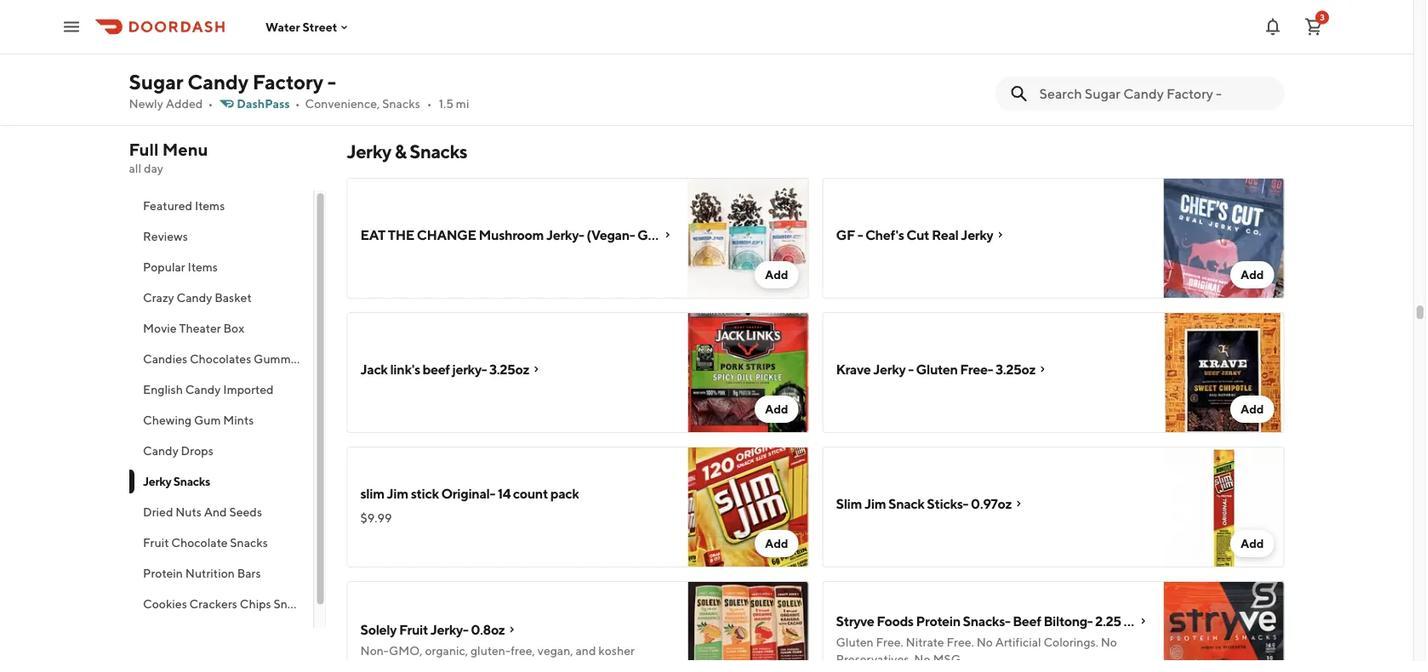 Task type: vqa. For each thing, say whether or not it's contained in the screenshot.
Items
yes



Task type: locate. For each thing, give the bounding box(es) containing it.
gf
[[836, 227, 855, 243]]

gluten down stryve
[[836, 635, 874, 649]]

chewing gum mints
[[143, 413, 253, 427]]

1 vertical spatial -
[[857, 227, 863, 243]]

beef
[[422, 361, 450, 377]]

- right krave
[[908, 361, 914, 377]]

featured items
[[143, 199, 224, 213]]

convenience,
[[305, 97, 380, 111]]

1 vertical spatial jerky-
[[430, 622, 468, 638]]

jerky-
[[452, 361, 487, 377]]

free. up preservatives.
[[876, 635, 903, 649]]

full menu all day
[[129, 140, 208, 175]]

free,
[[511, 644, 535, 658]]

gluten left free- on the bottom right of page
[[916, 361, 958, 377]]

cookies
[[143, 597, 187, 611]]

jim for slim
[[864, 496, 886, 512]]

0 horizontal spatial protein
[[143, 566, 182, 580]]

• down factory
[[295, 97, 300, 111]]

fruit
[[143, 536, 168, 550], [399, 622, 428, 638]]

no down snacks-
[[976, 635, 993, 649]]

protein inside button
[[143, 566, 182, 580]]

movie
[[143, 321, 176, 335]]

stryve foods protein snacks- beef biltong- 2.25 oz image
[[1164, 581, 1284, 661]]

protein nutrition bars
[[143, 566, 260, 580]]

3
[[1320, 12, 1325, 22]]

3.25oz right jerky-
[[489, 361, 529, 377]]

• left 1.5
[[427, 97, 432, 111]]

candy down chewing
[[143, 444, 178, 458]]

0 vertical spatial items
[[194, 199, 224, 213]]

0.8oz
[[471, 622, 505, 638]]

newly added •
[[129, 97, 213, 111]]

non-gmo, organic, gluten-free, vegan, and kosher
[[360, 644, 635, 658]]

free. up msg.
[[947, 635, 974, 649]]

candy up added
[[187, 69, 249, 94]]

cookies crackers chips snacks button
[[129, 589, 314, 619]]

0 horizontal spatial free.
[[876, 635, 903, 649]]

1 horizontal spatial jim
[[864, 496, 886, 512]]

protein nutrition bars button
[[129, 558, 314, 589]]

krave
[[836, 361, 871, 377]]

seeds
[[229, 505, 262, 519]]

0 vertical spatial protein
[[143, 566, 182, 580]]

0 horizontal spatial no
[[914, 652, 931, 661]]

add button for krave jerky - gluten free- 3.25oz
[[1230, 396, 1274, 423]]

candy up the movie theater box
[[176, 291, 212, 305]]

organic,
[[425, 644, 468, 658]]

chef's
[[865, 227, 904, 243]]

(vegan-
[[586, 227, 635, 243]]

• for newly added •
[[208, 97, 213, 111]]

add for krave jerky - gluten free- 3.25oz
[[1240, 402, 1264, 416]]

box
[[223, 321, 244, 335]]

popular
[[143, 260, 185, 274]]

snacks right &
[[410, 140, 467, 163]]

honees cough drops image
[[688, 0, 809, 105]]

eat the change mushroom jerky- (vegan- gf- soy free, paleo) image
[[688, 178, 809, 299]]

2 vertical spatial -
[[908, 361, 914, 377]]

no
[[976, 635, 993, 649], [1101, 635, 1117, 649], [914, 652, 931, 661]]

0 horizontal spatial jerky-
[[430, 622, 468, 638]]

Item Search search field
[[1039, 84, 1271, 103]]

0 vertical spatial jerky-
[[546, 227, 584, 243]]

snacks
[[382, 97, 420, 111], [410, 140, 467, 163], [173, 474, 210, 488], [230, 536, 267, 550], [273, 597, 311, 611]]

sticks-
[[927, 496, 968, 512]]

dried nuts and seeds
[[143, 505, 262, 519]]

candy drops
[[143, 444, 213, 458]]

• right added
[[208, 97, 213, 111]]

add button for slim jim stick  original- 14 count pack
[[755, 530, 799, 557]]

1 vertical spatial fruit
[[399, 622, 428, 638]]

jerky right "real"
[[961, 227, 993, 243]]

gluten inside gluten free. nitrate free. no artificial colorings. no preservatives. no msg.
[[836, 635, 874, 649]]

gf - chef's cut real jerky image
[[1164, 178, 1284, 299]]

add button for slim jim snack sticks- 0.97oz
[[1230, 530, 1274, 557]]

items
[[194, 199, 224, 213], [187, 260, 217, 274]]

paleo)
[[722, 227, 760, 243]]

1 vertical spatial items
[[187, 260, 217, 274]]

1 horizontal spatial free.
[[947, 635, 974, 649]]

fruit down dried
[[143, 536, 168, 550]]

0 horizontal spatial 3.25oz
[[489, 361, 529, 377]]

1 vertical spatial protein
[[916, 613, 960, 629]]

krave jerky - gluten free- 3.25oz
[[836, 361, 1036, 377]]

krave jerky - gluten free- 3.25oz image
[[1164, 312, 1284, 433]]

- right gf
[[857, 227, 863, 243]]

1 • from the left
[[208, 97, 213, 111]]

$9.99
[[360, 511, 392, 525]]

1 horizontal spatial gluten
[[916, 361, 958, 377]]

menu
[[162, 140, 208, 160]]

jim
[[387, 485, 408, 502], [864, 496, 886, 512]]

3.25oz
[[489, 361, 529, 377], [995, 361, 1036, 377]]

1 vertical spatial gluten
[[836, 635, 874, 649]]

0 horizontal spatial jim
[[387, 485, 408, 502]]

add for slim jim snack sticks- 0.97oz
[[1240, 536, 1264, 551]]

stryve
[[836, 613, 874, 629]]

gf-
[[637, 227, 662, 243]]

2.25
[[1095, 613, 1121, 629]]

0 horizontal spatial gluten
[[836, 635, 874, 649]]

- up convenience,
[[327, 69, 336, 94]]

slim
[[836, 496, 862, 512]]

1 horizontal spatial 3.25oz
[[995, 361, 1036, 377]]

nutrition
[[185, 566, 234, 580]]

mints
[[223, 413, 253, 427]]

water street
[[265, 20, 337, 34]]

gluten-
[[471, 644, 511, 658]]

2 horizontal spatial •
[[427, 97, 432, 111]]

fruit up gmo,
[[399, 622, 428, 638]]

notification bell image
[[1263, 17, 1283, 37]]

jerky snacks
[[143, 474, 210, 488]]

change
[[417, 227, 476, 243]]

dried nuts and seeds button
[[129, 497, 314, 528]]

items up crazy candy basket
[[187, 260, 217, 274]]

protein up cookies
[[143, 566, 182, 580]]

0 vertical spatial -
[[327, 69, 336, 94]]

solely fruit jerky- 0.8oz
[[360, 622, 505, 638]]

3.25oz right free- on the bottom right of page
[[995, 361, 1036, 377]]

english
[[143, 382, 182, 397]]

1 horizontal spatial •
[[295, 97, 300, 111]]

3 button
[[1297, 10, 1331, 44]]

3 items, open order cart image
[[1304, 17, 1324, 37]]

basket
[[214, 291, 251, 305]]

no down 2.25
[[1101, 635, 1117, 649]]

1 horizontal spatial -
[[857, 227, 863, 243]]

eat
[[360, 227, 385, 243]]

real
[[932, 227, 959, 243]]

jerky up dried
[[143, 474, 171, 488]]

1 free. from the left
[[876, 635, 903, 649]]

add for slim jim stick  original- 14 count pack
[[765, 536, 788, 551]]

candy for english
[[185, 382, 220, 397]]

artificial
[[995, 635, 1041, 649]]

reviews button
[[129, 221, 314, 252]]

0 horizontal spatial •
[[208, 97, 213, 111]]

the
[[388, 227, 414, 243]]

jerky- left (vegan-
[[546, 227, 584, 243]]

halls stick candy image
[[1164, 0, 1284, 105]]

movie theater box
[[143, 321, 244, 335]]

cut
[[906, 227, 929, 243]]

mushroom
[[479, 227, 544, 243]]

3 • from the left
[[427, 97, 432, 111]]

water
[[265, 20, 300, 34]]

items up "reviews" 'button'
[[194, 199, 224, 213]]

items for popular items
[[187, 260, 217, 274]]

0 horizontal spatial fruit
[[143, 536, 168, 550]]

crazy candy basket button
[[129, 282, 314, 313]]

0 vertical spatial fruit
[[143, 536, 168, 550]]

no down nitrate
[[914, 652, 931, 661]]

protein up nitrate
[[916, 613, 960, 629]]

link's
[[390, 361, 420, 377]]

2 horizontal spatial -
[[908, 361, 914, 377]]

snacks up bars on the left of the page
[[230, 536, 267, 550]]

chocolates
[[189, 352, 251, 366]]

candy up gum
[[185, 382, 220, 397]]

jerky
[[347, 140, 391, 163], [961, 227, 993, 243], [873, 361, 906, 377], [143, 474, 171, 488]]

jerky- up organic,
[[430, 622, 468, 638]]

2 horizontal spatial no
[[1101, 635, 1117, 649]]

candy for crazy
[[176, 291, 212, 305]]



Task type: describe. For each thing, give the bounding box(es) containing it.
gmo,
[[389, 644, 423, 658]]

drops
[[180, 444, 213, 458]]

sugar
[[129, 69, 183, 94]]

newly
[[129, 97, 163, 111]]

slim jim snack sticks- 0.97oz
[[836, 496, 1012, 512]]

solely fruit jerky- 0.8oz image
[[688, 581, 809, 661]]

snack
[[888, 496, 925, 512]]

cookies crackers chips snacks
[[143, 597, 311, 611]]

1 horizontal spatial protein
[[916, 613, 960, 629]]

featured
[[143, 199, 192, 213]]

crazy candy basket
[[143, 291, 251, 305]]

mi
[[456, 97, 469, 111]]

dashpass
[[237, 97, 290, 111]]

add for gf - chef's cut real jerky
[[1240, 268, 1264, 282]]

add button for jack link's beef jerky- 3.25oz
[[755, 396, 799, 423]]

1 horizontal spatial no
[[976, 635, 993, 649]]

convenience, snacks • 1.5 mi
[[305, 97, 469, 111]]

fruit chocolate snacks
[[143, 536, 267, 550]]

crackers
[[189, 597, 237, 611]]

nuts
[[175, 505, 201, 519]]

stryve foods protein snacks- beef biltong- 2.25 oz
[[836, 613, 1138, 629]]

day
[[144, 161, 163, 175]]

2 • from the left
[[295, 97, 300, 111]]

count
[[513, 485, 548, 502]]

0 vertical spatial gluten
[[916, 361, 958, 377]]

sugar candy factory -
[[129, 69, 336, 94]]

oz
[[1124, 613, 1138, 629]]

factory
[[253, 69, 323, 94]]

gum
[[194, 413, 220, 427]]

candies chocolates gummies button
[[129, 344, 314, 374]]

msg.
[[933, 652, 963, 661]]

jack link's beef jerky- 3.25oz
[[360, 361, 529, 377]]

candy drops button
[[129, 436, 314, 466]]

dried
[[143, 505, 173, 519]]

add button for eat the change mushroom jerky- (vegan- gf- soy free, paleo)
[[755, 261, 799, 288]]

movie theater box button
[[129, 313, 314, 344]]

snacks right chips
[[273, 597, 311, 611]]

foods
[[877, 613, 914, 629]]

add for jack link's beef jerky- 3.25oz
[[765, 402, 788, 416]]

and
[[204, 505, 226, 519]]

free,
[[688, 227, 719, 243]]

0 horizontal spatial -
[[327, 69, 336, 94]]

jim for slim
[[387, 485, 408, 502]]

free-
[[960, 361, 993, 377]]

snacks up nuts
[[173, 474, 210, 488]]

snacks-
[[963, 613, 1010, 629]]

add button for gf - chef's cut real jerky
[[1230, 261, 1274, 288]]

non-
[[360, 644, 389, 658]]

popular items
[[143, 260, 217, 274]]

candies
[[143, 352, 187, 366]]

pack
[[550, 485, 579, 502]]

jerky & snacks
[[347, 140, 467, 163]]

1 3.25oz from the left
[[489, 361, 529, 377]]

1.5
[[439, 97, 454, 111]]

0.97oz
[[971, 496, 1012, 512]]

theater
[[179, 321, 220, 335]]

chocolate
[[171, 536, 227, 550]]

gf - chef's cut real jerky
[[836, 227, 993, 243]]

jack
[[360, 361, 388, 377]]

solely
[[360, 622, 397, 638]]

gummies
[[253, 352, 305, 366]]

2 3.25oz from the left
[[995, 361, 1036, 377]]

open menu image
[[61, 17, 82, 37]]

chewing gum mints button
[[129, 405, 314, 436]]

2 free. from the left
[[947, 635, 974, 649]]

full
[[129, 140, 159, 160]]

slim jim stick  original- 14 count pack image
[[688, 447, 809, 568]]

reviews
[[143, 229, 187, 243]]

snacks left 1.5
[[382, 97, 420, 111]]

jack link's beef jerky- 3.25oz image
[[688, 312, 809, 433]]

candy for sugar
[[187, 69, 249, 94]]

1 horizontal spatial jerky-
[[546, 227, 584, 243]]

biltong-
[[1044, 613, 1093, 629]]

kosher
[[598, 644, 635, 658]]

fruit inside button
[[143, 536, 168, 550]]

vegan,
[[538, 644, 573, 658]]

items for featured items
[[194, 199, 224, 213]]

jerky left &
[[347, 140, 391, 163]]

english candy imported button
[[129, 374, 314, 405]]

colorings.
[[1044, 635, 1098, 649]]

• for convenience, snacks • 1.5 mi
[[427, 97, 432, 111]]

soy
[[664, 227, 686, 243]]

14
[[498, 485, 510, 502]]

imported
[[223, 382, 273, 397]]

slim jim stick  original- 14 count pack
[[360, 485, 579, 502]]

fruit chocolate snacks button
[[129, 528, 314, 558]]

slim jim snack sticks- 0.97oz image
[[1164, 447, 1284, 568]]

jerky right krave
[[873, 361, 906, 377]]

featured items button
[[129, 191, 314, 221]]

beef
[[1013, 613, 1041, 629]]

add for eat the change mushroom jerky- (vegan- gf- soy free, paleo)
[[765, 268, 788, 282]]

and
[[576, 644, 596, 658]]

1 horizontal spatial fruit
[[399, 622, 428, 638]]

added
[[166, 97, 203, 111]]

chips
[[239, 597, 271, 611]]



